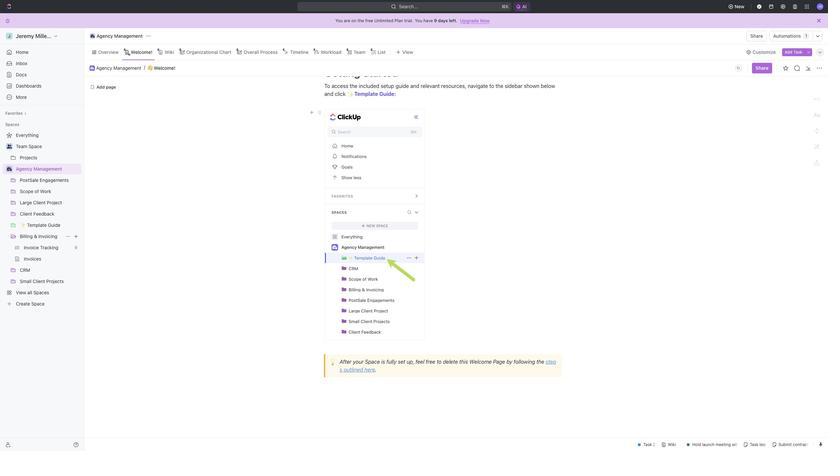 Task type: describe. For each thing, give the bounding box(es) containing it.
workload link
[[320, 47, 342, 57]]

✨ for ✨ template guide:
[[348, 92, 354, 97]]

client feedback link
[[20, 209, 80, 219]]

upgrade now link
[[460, 18, 490, 23]]

all
[[27, 290, 32, 295]]

✨ template guide
[[20, 222, 60, 228]]

0 vertical spatial agency management link
[[88, 32, 144, 40]]

welcome
[[470, 359, 492, 365]]

space for team space
[[29, 144, 42, 149]]

to
[[325, 83, 330, 89]]

is
[[381, 359, 385, 365]]

delete
[[443, 359, 458, 365]]

invoice tracking link
[[24, 242, 72, 253]]

sidebar
[[505, 83, 523, 89]]

0 vertical spatial agency management
[[97, 33, 143, 39]]

add for add task
[[785, 49, 793, 54]]

step s outlined here link
[[340, 359, 556, 373]]

small client projects link
[[20, 276, 80, 287]]

sidebar navigation
[[0, 28, 86, 451]]

after
[[340, 359, 352, 365]]

jm button
[[815, 1, 826, 12]]

add task
[[785, 49, 803, 54]]

upgrade
[[460, 18, 479, 23]]

1 vertical spatial to
[[437, 359, 442, 365]]

billing & invoicing link
[[20, 231, 63, 242]]

template for guide:
[[354, 91, 378, 97]]

client for small
[[33, 278, 45, 284]]

0 vertical spatial spaces
[[5, 122, 19, 127]]

the left step
[[537, 359, 545, 365]]

customize
[[753, 49, 776, 55]]

view for view
[[403, 49, 413, 55]]

started
[[363, 66, 398, 79]]

1 you from the left
[[335, 18, 343, 23]]

overview
[[98, 49, 119, 55]]

welcome! inside welcome! link
[[131, 49, 153, 55]]

timeline link
[[289, 47, 309, 57]]

overall process
[[244, 49, 278, 55]]

up,
[[407, 359, 414, 365]]

view for view all spaces
[[16, 290, 26, 295]]

0 vertical spatial management
[[114, 33, 143, 39]]

the left sidebar
[[496, 83, 504, 89]]

large client project
[[20, 200, 62, 205]]

access
[[332, 83, 348, 89]]

days
[[438, 18, 448, 23]]

view all spaces
[[16, 290, 49, 295]]

add for add page
[[97, 84, 105, 89]]

view button
[[394, 44, 416, 60]]

have
[[424, 18, 433, 23]]

management for the bottommost agency management link
[[33, 166, 62, 172]]

left.
[[449, 18, 458, 23]]

unlimited
[[375, 18, 394, 23]]

1
[[806, 33, 808, 38]]

✨ for ✨ template guide
[[20, 222, 26, 228]]

large
[[20, 200, 32, 205]]

favorites button
[[3, 109, 29, 117]]

create space
[[16, 301, 45, 307]]

you are on the free unlimited plan trial. you have 9 days left. upgrade now
[[335, 18, 490, 23]]

s
[[340, 367, 342, 373]]

crm link
[[20, 265, 80, 275]]

docs
[[16, 72, 27, 77]]

guide
[[396, 83, 409, 89]]

0 vertical spatial agency
[[97, 33, 113, 39]]

overall process link
[[242, 47, 278, 57]]

postsale engagements
[[20, 177, 69, 183]]

invoice tracking
[[24, 245, 58, 250]]

agency for the bottommost agency management link
[[16, 166, 32, 172]]

chart
[[219, 49, 232, 55]]

everything
[[16, 132, 39, 138]]

postsale engagements link
[[20, 175, 80, 186]]

on
[[352, 18, 357, 23]]

1 vertical spatial share
[[756, 65, 769, 71]]

new button
[[726, 1, 749, 12]]

view all spaces link
[[3, 287, 80, 298]]

business time image for the bottommost agency management link
[[7, 167, 12, 171]]

client feedback
[[20, 211, 54, 217]]

scope
[[20, 188, 33, 194]]

scope of work
[[20, 188, 51, 194]]

following
[[514, 359, 535, 365]]

docs link
[[3, 69, 81, 80]]

small
[[20, 278, 31, 284]]

create space link
[[3, 299, 80, 309]]

your
[[353, 359, 364, 365]]

guide:
[[379, 91, 396, 97]]

ai
[[522, 4, 527, 9]]

share inside button
[[751, 33, 763, 39]]

to inside to access the included setup guide and relevant resources, navigate to the sidebar shown below and click
[[490, 83, 494, 89]]

team link
[[352, 47, 366, 57]]

1 vertical spatial and
[[325, 91, 334, 97]]

outlined
[[344, 367, 363, 373]]

postsale
[[20, 177, 38, 183]]

everything link
[[3, 130, 80, 141]]

workload
[[321, 49, 342, 55]]

getting started
[[325, 66, 398, 79]]

included
[[359, 83, 379, 89]]

invoice
[[24, 245, 39, 250]]

agency management for the middle agency management link
[[96, 65, 141, 71]]

business time image
[[91, 34, 95, 38]]

crm
[[20, 267, 30, 273]]

setup
[[381, 83, 394, 89]]

scope of work link
[[20, 186, 80, 197]]



Task type: vqa. For each thing, say whether or not it's contained in the screenshot.
"view" inside the View button
yes



Task type: locate. For each thing, give the bounding box(es) containing it.
1 vertical spatial business time image
[[7, 167, 12, 171]]

template inside ✨ template guide:
[[354, 91, 378, 97]]

1 horizontal spatial template
[[354, 91, 378, 97]]

team inside sidebar navigation
[[16, 144, 27, 149]]

below
[[541, 83, 555, 89]]

0 vertical spatial projects
[[20, 155, 37, 160]]

free inside you are on the free unlimited plan trial. you have 9 days left. upgrade now
[[365, 18, 373, 23]]

0 horizontal spatial and
[[325, 91, 334, 97]]

process
[[260, 49, 278, 55]]

✨ template guide:
[[348, 91, 396, 97]]

0 horizontal spatial ✨
[[20, 222, 26, 228]]

organizational chart
[[186, 49, 232, 55]]

timeline
[[290, 49, 309, 55]]

the inside you are on the free unlimited plan trial. you have 9 days left. upgrade now
[[358, 18, 364, 23]]

add left task
[[785, 49, 793, 54]]

👋
[[148, 65, 153, 71]]

management down welcome! link
[[113, 65, 141, 71]]

click
[[335, 91, 346, 97]]

2 vertical spatial management
[[33, 166, 62, 172]]

template inside sidebar navigation
[[27, 222, 47, 228]]

business time image down business time image
[[91, 67, 94, 69]]

workspace
[[54, 33, 82, 39]]

welcome! right 👋
[[154, 65, 176, 71]]

agency management link down the projects link on the top of the page
[[16, 164, 80, 174]]

wiki link
[[163, 47, 174, 57]]

business time image down user group icon
[[7, 167, 12, 171]]

0 horizontal spatial template
[[27, 222, 47, 228]]

0 horizontal spatial view
[[16, 290, 26, 295]]

✨ up billing
[[20, 222, 26, 228]]

0 vertical spatial share
[[751, 33, 763, 39]]

1 horizontal spatial business time image
[[91, 67, 94, 69]]

favorites
[[5, 111, 23, 116]]

free
[[365, 18, 373, 23], [426, 359, 435, 365]]

1 vertical spatial projects
[[46, 278, 64, 284]]

agency management for the bottommost agency management link
[[16, 166, 62, 172]]

team space
[[16, 144, 42, 149]]

template down client feedback
[[27, 222, 47, 228]]

shown
[[524, 83, 540, 89]]

0 vertical spatial business time image
[[91, 67, 94, 69]]

1 horizontal spatial welcome!
[[154, 65, 176, 71]]

1 vertical spatial team
[[16, 144, 27, 149]]

team space link
[[16, 141, 80, 152]]

tree containing everything
[[3, 130, 81, 309]]

space for create space
[[31, 301, 45, 307]]

0 vertical spatial add
[[785, 49, 793, 54]]

1 vertical spatial agency management link
[[96, 65, 141, 71]]

⌘k
[[502, 4, 509, 9]]

client down the large
[[20, 211, 32, 217]]

the right on
[[358, 18, 364, 23]]

projects down team space
[[20, 155, 37, 160]]

1 horizontal spatial free
[[426, 359, 435, 365]]

view left 'all'
[[16, 290, 26, 295]]

feel
[[416, 359, 425, 365]]

and right the guide
[[410, 83, 419, 89]]

1 vertical spatial free
[[426, 359, 435, 365]]

team up the getting started
[[354, 49, 366, 55]]

view inside tree
[[16, 290, 26, 295]]

0 vertical spatial free
[[365, 18, 373, 23]]

management down the projects link on the top of the page
[[33, 166, 62, 172]]

0 horizontal spatial add
[[97, 84, 105, 89]]

share down customize button
[[756, 65, 769, 71]]

1 horizontal spatial ✨
[[348, 92, 354, 97]]

1 horizontal spatial you
[[415, 18, 422, 23]]

agency management down overview in the left top of the page
[[96, 65, 141, 71]]

are
[[344, 18, 350, 23]]

6
[[75, 245, 77, 250]]

to left 'delete'
[[437, 359, 442, 365]]

✨ right click
[[348, 92, 354, 97]]

agency management up postsale engagements
[[16, 166, 62, 172]]

client up view all spaces link
[[33, 278, 45, 284]]

agency down overview link
[[96, 65, 112, 71]]

getting
[[325, 66, 360, 79]]

agency for the middle agency management link
[[96, 65, 112, 71]]

navigate
[[468, 83, 488, 89]]

overall
[[244, 49, 259, 55]]

0 horizontal spatial spaces
[[5, 122, 19, 127]]

0 horizontal spatial projects
[[20, 155, 37, 160]]

customize button
[[744, 47, 778, 57]]

wiki
[[165, 49, 174, 55]]

billing
[[20, 233, 33, 239]]

this
[[459, 359, 468, 365]]

plan
[[395, 18, 403, 23]]

ai button
[[513, 2, 531, 11]]

list
[[378, 49, 386, 55]]

👋 welcome!
[[148, 65, 176, 71]]

1 horizontal spatial and
[[410, 83, 419, 89]]

1 vertical spatial space
[[31, 301, 45, 307]]

1 vertical spatial template
[[27, 222, 47, 228]]

page
[[106, 84, 116, 89]]

spaces down "favorites"
[[5, 122, 19, 127]]

0 vertical spatial and
[[410, 83, 419, 89]]

invoices
[[24, 256, 41, 262]]

business time image
[[91, 67, 94, 69], [7, 167, 12, 171]]

1 vertical spatial view
[[16, 290, 26, 295]]

welcome! up 👋
[[131, 49, 153, 55]]

inbox link
[[3, 58, 81, 69]]

of
[[35, 188, 39, 194]]

management inside sidebar navigation
[[33, 166, 62, 172]]

here
[[365, 367, 375, 373]]

2 vertical spatial client
[[33, 278, 45, 284]]

template for guide
[[27, 222, 47, 228]]

fully
[[387, 359, 397, 365]]

1 horizontal spatial view
[[403, 49, 413, 55]]

✨ template guide link
[[20, 220, 80, 230]]

resources,
[[441, 83, 467, 89]]

✨ inside tree
[[20, 222, 26, 228]]

search...
[[399, 4, 418, 9]]

9
[[434, 18, 437, 23]]

client for large
[[33, 200, 46, 205]]

0 horizontal spatial you
[[335, 18, 343, 23]]

agency up postsale
[[16, 166, 32, 172]]

team for team space
[[16, 144, 27, 149]]

management up welcome! link
[[114, 33, 143, 39]]

0 vertical spatial welcome!
[[131, 49, 153, 55]]

user group image
[[7, 145, 12, 148]]

.
[[375, 367, 378, 373]]

0 vertical spatial ✨
[[348, 92, 354, 97]]

j
[[8, 34, 10, 39]]

1 vertical spatial welcome!
[[154, 65, 176, 71]]

projects link
[[20, 152, 80, 163]]

1 horizontal spatial to
[[490, 83, 494, 89]]

1 horizontal spatial add
[[785, 49, 793, 54]]

jeremy
[[16, 33, 34, 39]]

agency inside tree
[[16, 166, 32, 172]]

agency management link down overview in the left top of the page
[[96, 65, 141, 71]]

add
[[785, 49, 793, 54], [97, 84, 105, 89]]

agency management up overview in the left top of the page
[[97, 33, 143, 39]]

0 vertical spatial to
[[490, 83, 494, 89]]

0 vertical spatial view
[[403, 49, 413, 55]]

relevant
[[421, 83, 440, 89]]

jeremy miller's workspace
[[16, 33, 82, 39]]

space down everything "link"
[[29, 144, 42, 149]]

you left have
[[415, 18, 422, 23]]

1 vertical spatial add
[[97, 84, 105, 89]]

1 vertical spatial spaces
[[33, 290, 49, 295]]

organizational chart link
[[185, 47, 232, 57]]

new
[[735, 4, 745, 9]]

0 vertical spatial team
[[354, 49, 366, 55]]

0 horizontal spatial business time image
[[7, 167, 12, 171]]

overview link
[[97, 47, 119, 57]]

set
[[398, 359, 405, 365]]

spaces down small client projects
[[33, 290, 49, 295]]

tree inside sidebar navigation
[[3, 130, 81, 309]]

space up the here
[[365, 359, 380, 365]]

2 vertical spatial agency
[[16, 166, 32, 172]]

free right feel
[[426, 359, 435, 365]]

step s outlined here
[[340, 359, 556, 373]]

2 vertical spatial agency management
[[16, 166, 62, 172]]

the right access on the top of page
[[350, 83, 358, 89]]

1 vertical spatial agency
[[96, 65, 112, 71]]

view inside button
[[403, 49, 413, 55]]

0 vertical spatial template
[[354, 91, 378, 97]]

team right user group icon
[[16, 144, 27, 149]]

dropdown menu image
[[733, 63, 744, 73]]

space down view all spaces link
[[31, 301, 45, 307]]

0 horizontal spatial free
[[365, 18, 373, 23]]

you
[[335, 18, 343, 23], [415, 18, 422, 23]]

1 horizontal spatial team
[[354, 49, 366, 55]]

and down to in the left of the page
[[325, 91, 334, 97]]

view button
[[394, 47, 416, 57]]

0 horizontal spatial team
[[16, 144, 27, 149]]

add inside button
[[785, 49, 793, 54]]

tracking
[[40, 245, 58, 250]]

tree
[[3, 130, 81, 309]]

2 vertical spatial space
[[365, 359, 380, 365]]

1 vertical spatial management
[[113, 65, 141, 71]]

0 vertical spatial space
[[29, 144, 42, 149]]

task
[[794, 49, 803, 54]]

spaces inside view all spaces link
[[33, 290, 49, 295]]

home link
[[3, 47, 81, 58]]

template down "included"
[[354, 91, 378, 97]]

now
[[480, 18, 490, 23]]

jeremy miller's workspace, , element
[[6, 33, 13, 39]]

view right list
[[403, 49, 413, 55]]

miller's
[[35, 33, 53, 39]]

guide
[[48, 222, 60, 228]]

1 horizontal spatial spaces
[[33, 290, 49, 295]]

0 vertical spatial client
[[33, 200, 46, 205]]

business time image for the middle agency management link
[[91, 67, 94, 69]]

1 vertical spatial client
[[20, 211, 32, 217]]

projects down the crm link
[[46, 278, 64, 284]]

1 horizontal spatial projects
[[46, 278, 64, 284]]

you left are
[[335, 18, 343, 23]]

free left unlimited
[[365, 18, 373, 23]]

&
[[34, 233, 37, 239]]

0 horizontal spatial welcome!
[[131, 49, 153, 55]]

management for the middle agency management link
[[113, 65, 141, 71]]

2 you from the left
[[415, 18, 422, 23]]

agency right business time image
[[97, 33, 113, 39]]

invoicing
[[38, 233, 57, 239]]

2 vertical spatial agency management link
[[16, 164, 80, 174]]

organizational
[[186, 49, 218, 55]]

add left "page" on the top left of the page
[[97, 84, 105, 89]]

✨ inside ✨ template guide:
[[348, 92, 354, 97]]

client up client feedback
[[33, 200, 46, 205]]

large client project link
[[20, 197, 80, 208]]

1 vertical spatial agency management
[[96, 65, 141, 71]]

team for team
[[354, 49, 366, 55]]

dashboards
[[16, 83, 42, 89]]

welcome! link
[[130, 47, 153, 57]]

to right the navigate
[[490, 83, 494, 89]]

1 vertical spatial ✨
[[20, 222, 26, 228]]

agency management link up overview in the left top of the page
[[88, 32, 144, 40]]

by
[[507, 359, 512, 365]]

client
[[33, 200, 46, 205], [20, 211, 32, 217], [33, 278, 45, 284]]

small client projects
[[20, 278, 64, 284]]

page
[[493, 359, 505, 365]]

feedback
[[33, 211, 54, 217]]

share up customize button
[[751, 33, 763, 39]]

0 horizontal spatial to
[[437, 359, 442, 365]]

agency management inside sidebar navigation
[[16, 166, 62, 172]]



